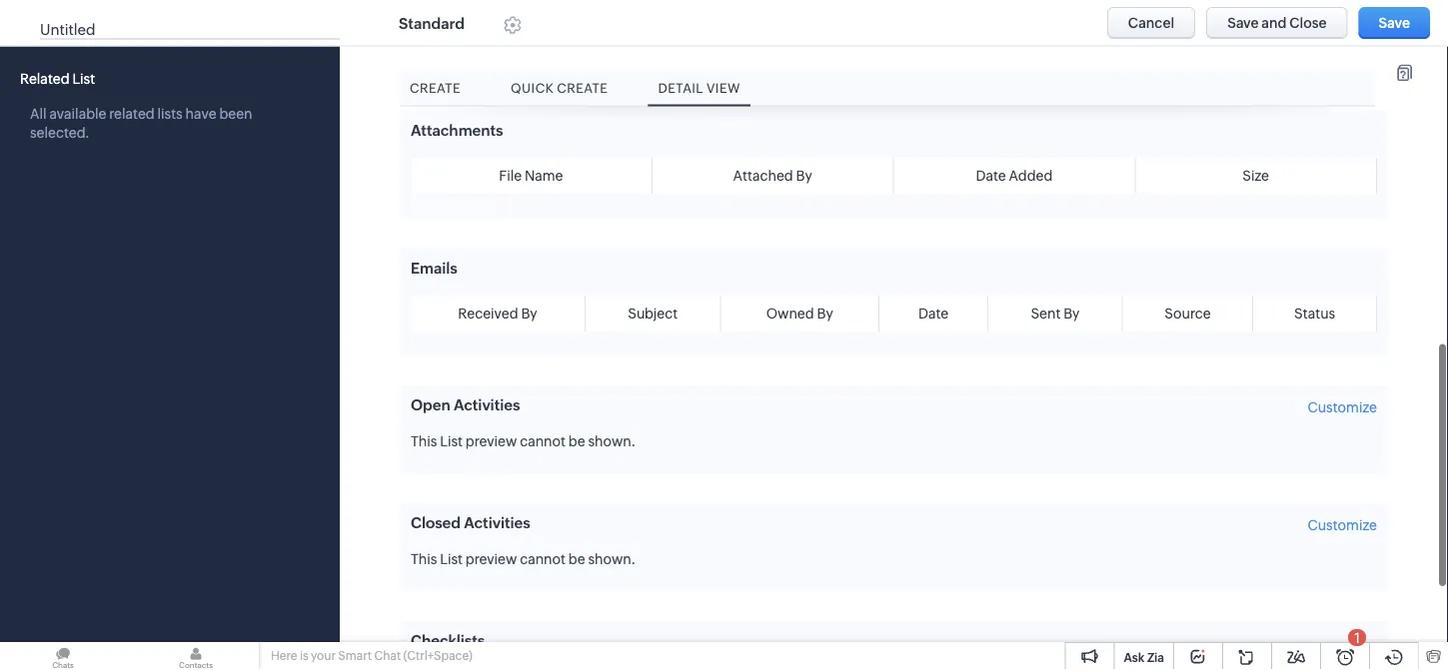 Task type: vqa. For each thing, say whether or not it's contained in the screenshot.
All
yes



Task type: locate. For each thing, give the bounding box(es) containing it.
activities right open
[[454, 397, 520, 415]]

by right attached
[[796, 169, 812, 185]]

0 horizontal spatial date
[[919, 306, 949, 322]]

available
[[49, 106, 106, 122]]

0 vertical spatial shown.
[[588, 434, 636, 450]]

preview for open activities
[[466, 434, 517, 450]]

preview down open activities
[[466, 434, 517, 450]]

related list
[[20, 70, 95, 86]]

1 horizontal spatial name
[[525, 169, 563, 185]]

detail view link
[[648, 70, 751, 105]]

this list preview cannot be shown. down open activities
[[411, 434, 636, 450]]

1 vertical spatial preview
[[466, 552, 517, 568]]

chats image
[[0, 643, 126, 671]]

2 this list preview cannot be shown. from the top
[[411, 552, 636, 568]]

0 vertical spatial this
[[411, 434, 437, 450]]

1 vertical spatial be
[[569, 552, 585, 568]]

cannot down closed activities
[[520, 552, 566, 568]]

preview for closed activities
[[466, 552, 517, 568]]

0 vertical spatial this list preview cannot be shown.
[[411, 434, 636, 450]]

customize link for open activities
[[1308, 400, 1378, 416]]

customize for open activities
[[1308, 400, 1378, 416]]

1 vertical spatial activities
[[464, 515, 530, 533]]

1 this list preview cannot be shown. from the top
[[411, 434, 636, 450]]

2 customize from the top
[[1308, 518, 1378, 534]]

list down closed
[[440, 552, 463, 568]]

this list preview cannot be shown. down closed activities
[[411, 552, 636, 568]]

1 vertical spatial cannot
[[520, 552, 566, 568]]

name
[[148, 6, 188, 22], [525, 169, 563, 185]]

1 cannot from the top
[[520, 434, 566, 450]]

0 vertical spatial customize link
[[1308, 400, 1378, 416]]

2 be from the top
[[569, 552, 585, 568]]

been
[[219, 106, 252, 122]]

0 vertical spatial be
[[569, 434, 585, 450]]

cannot down open activities
[[520, 434, 566, 450]]

closed activities
[[411, 515, 530, 533]]

shown. for closed activities
[[588, 552, 636, 568]]

create right quick
[[557, 80, 608, 95]]

this down open
[[411, 434, 437, 450]]

by
[[796, 169, 812, 185], [521, 306, 537, 322], [817, 306, 833, 322], [1064, 306, 1080, 322]]

view
[[707, 80, 741, 95]]

activities right closed
[[464, 515, 530, 533]]

owned by
[[766, 306, 833, 322]]

2 preview from the top
[[466, 552, 517, 568]]

1 horizontal spatial create
[[557, 80, 608, 95]]

1 vertical spatial this list preview cannot be shown.
[[411, 552, 636, 568]]

date for date
[[919, 306, 949, 322]]

0 vertical spatial customize
[[1308, 400, 1378, 416]]

list
[[72, 70, 95, 86], [440, 434, 463, 450], [440, 552, 463, 568]]

2 customize link from the top
[[1308, 518, 1378, 534]]

status
[[1295, 306, 1336, 322]]

list up available
[[72, 70, 95, 86]]

1 horizontal spatial date
[[976, 169, 1006, 185]]

by right sent
[[1064, 306, 1080, 322]]

name right module
[[148, 6, 188, 22]]

create link
[[400, 70, 471, 105]]

1 customize from the top
[[1308, 400, 1378, 416]]

file name
[[499, 169, 563, 185]]

standard
[[399, 15, 465, 32]]

date added
[[976, 169, 1053, 185]]

1 create from the left
[[410, 80, 461, 95]]

cannot
[[520, 434, 566, 450], [520, 552, 566, 568]]

this for open activities
[[411, 434, 437, 450]]

preview
[[466, 434, 517, 450], [466, 552, 517, 568]]

2 cannot from the top
[[520, 552, 566, 568]]

your
[[311, 650, 336, 663]]

customize
[[1308, 400, 1378, 416], [1308, 518, 1378, 534]]

file
[[499, 169, 522, 185]]

chat
[[374, 650, 401, 663]]

owned
[[766, 306, 814, 322]]

1 be from the top
[[569, 434, 585, 450]]

date
[[976, 169, 1006, 185], [919, 306, 949, 322]]

1
[[1355, 630, 1360, 646]]

2 this from the top
[[411, 552, 437, 568]]

list down open activities
[[440, 434, 463, 450]]

by right owned
[[817, 306, 833, 322]]

None button
[[1107, 7, 1196, 39], [1207, 7, 1348, 39], [1359, 7, 1430, 39], [1107, 7, 1196, 39], [1207, 7, 1348, 39], [1359, 7, 1430, 39]]

1 vertical spatial customize
[[1308, 518, 1378, 534]]

create
[[410, 80, 461, 95], [557, 80, 608, 95]]

list for open
[[440, 434, 463, 450]]

0 vertical spatial preview
[[466, 434, 517, 450]]

attached by
[[733, 169, 812, 185]]

preview down closed activities
[[466, 552, 517, 568]]

source
[[1165, 306, 1211, 322]]

sent
[[1031, 306, 1061, 322]]

name right file
[[525, 169, 563, 185]]

customize link for closed activities
[[1308, 518, 1378, 534]]

zia
[[1148, 651, 1165, 665]]

customize link
[[1308, 400, 1378, 416], [1308, 518, 1378, 534]]

this list preview cannot be shown.
[[411, 434, 636, 450], [411, 552, 636, 568]]

0 vertical spatial activities
[[454, 397, 520, 415]]

1 shown. from the top
[[588, 434, 636, 450]]

this
[[411, 434, 437, 450], [411, 552, 437, 568]]

0 horizontal spatial name
[[148, 6, 188, 22]]

shown.
[[588, 434, 636, 450], [588, 552, 636, 568]]

quick create link
[[501, 70, 618, 105]]

cannot for closed activities
[[520, 552, 566, 568]]

attachments
[[411, 122, 503, 140]]

2 shown. from the top
[[588, 552, 636, 568]]

0 vertical spatial cannot
[[520, 434, 566, 450]]

1 vertical spatial shown.
[[588, 552, 636, 568]]

list for closed
[[440, 552, 463, 568]]

be for open activities
[[569, 434, 585, 450]]

all
[[30, 106, 47, 122]]

detail
[[658, 80, 704, 95]]

1 customize link from the top
[[1308, 400, 1378, 416]]

1 this from the top
[[411, 434, 437, 450]]

ask
[[1124, 651, 1145, 665]]

be
[[569, 434, 585, 450], [569, 552, 585, 568]]

1 vertical spatial list
[[440, 434, 463, 450]]

1 vertical spatial customize link
[[1308, 518, 1378, 534]]

emails
[[411, 260, 458, 277]]

closed
[[411, 515, 461, 533]]

1 preview from the top
[[466, 434, 517, 450]]

attached
[[733, 169, 793, 185]]

2 vertical spatial list
[[440, 552, 463, 568]]

0 vertical spatial date
[[976, 169, 1006, 185]]

this down closed
[[411, 552, 437, 568]]

module
[[86, 6, 145, 22]]

this list preview cannot be shown. for open activities
[[411, 434, 636, 450]]

by right the received
[[521, 306, 537, 322]]

1 vertical spatial this
[[411, 552, 437, 568]]

activities
[[454, 397, 520, 415], [464, 515, 530, 533]]

0 vertical spatial name
[[148, 6, 188, 22]]

this for closed activities
[[411, 552, 437, 568]]

0 horizontal spatial create
[[410, 80, 461, 95]]

activities for open activities
[[454, 397, 520, 415]]

quick create
[[511, 80, 608, 95]]

1 vertical spatial date
[[919, 306, 949, 322]]

create up attachments
[[410, 80, 461, 95]]



Task type: describe. For each thing, give the bounding box(es) containing it.
related
[[20, 70, 70, 86]]

quick
[[511, 80, 554, 95]]

1 vertical spatial name
[[525, 169, 563, 185]]

received
[[458, 306, 518, 322]]

this list preview cannot be shown. for closed activities
[[411, 552, 636, 568]]

checklists
[[411, 633, 485, 651]]

ask zia
[[1124, 651, 1165, 665]]

all available related lists have been selected.
[[30, 106, 252, 141]]

detail view
[[658, 80, 741, 95]]

by for received by
[[521, 306, 537, 322]]

2 create from the left
[[557, 80, 608, 95]]

(ctrl+space)
[[403, 650, 473, 663]]

is
[[300, 650, 308, 663]]

selected.
[[30, 125, 90, 141]]

open
[[411, 397, 451, 415]]

smart
[[338, 650, 372, 663]]

related
[[109, 106, 155, 122]]

name inside enter module name untitled
[[148, 6, 188, 22]]

have
[[185, 106, 216, 122]]

enter
[[40, 6, 83, 22]]

cannot for open activities
[[520, 434, 566, 450]]

size
[[1243, 169, 1270, 185]]

lists
[[157, 106, 183, 122]]

sent by
[[1031, 306, 1080, 322]]

customize for closed activities
[[1308, 518, 1378, 534]]

open activities
[[411, 397, 520, 415]]

shown. for open activities
[[588, 434, 636, 450]]

be for closed activities
[[569, 552, 585, 568]]

activities for closed activities
[[464, 515, 530, 533]]

0 vertical spatial list
[[72, 70, 95, 86]]

contacts image
[[133, 643, 259, 671]]

enter module name untitled
[[40, 6, 188, 38]]

here
[[271, 650, 297, 663]]

received by
[[458, 306, 537, 322]]

by for attached by
[[796, 169, 812, 185]]

here is your smart chat (ctrl+space)
[[271, 650, 473, 663]]

untitled
[[40, 21, 95, 38]]

by for owned by
[[817, 306, 833, 322]]

by for sent by
[[1064, 306, 1080, 322]]

date for date added
[[976, 169, 1006, 185]]

subject
[[628, 306, 678, 322]]

added
[[1009, 169, 1053, 185]]



